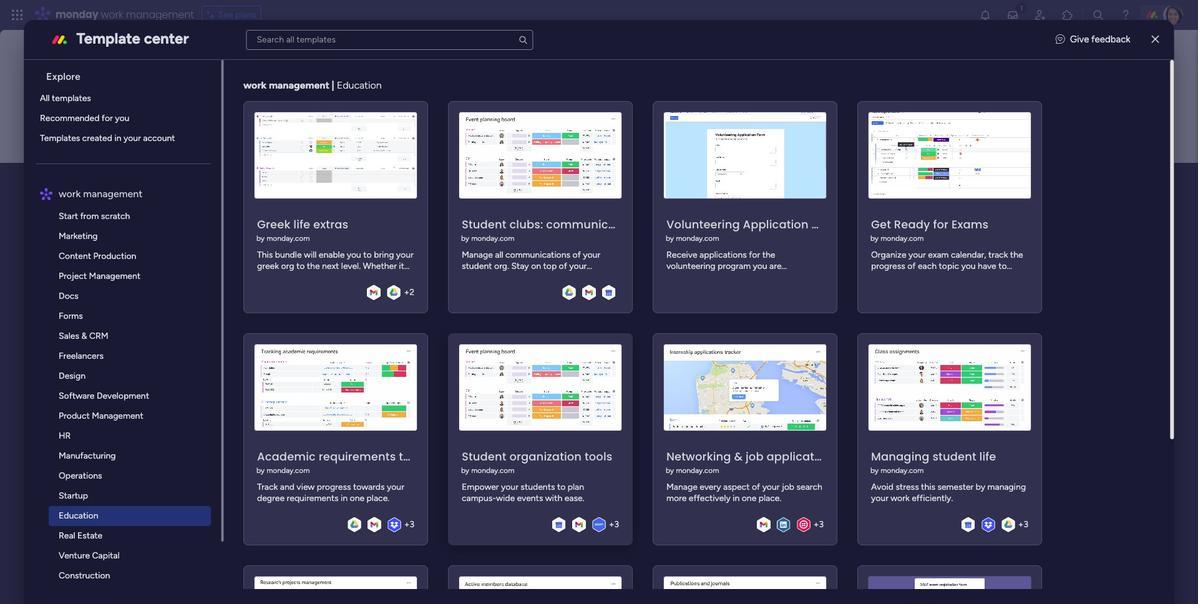 Task type: vqa. For each thing, say whether or not it's contained in the screenshot.
the to corresponding to When an item is created   set date to today   and   push due date by some days
no



Task type: describe. For each thing, give the bounding box(es) containing it.
managing
[[872, 449, 930, 464]]

add for add from templates
[[79, 309, 98, 321]]

monday.com inside managing student life by monday.com
[[881, 466, 924, 475]]

aspect
[[724, 482, 750, 492]]

create
[[912, 272, 937, 283]]

monday.com inside greek life extras by monday.com
[[267, 234, 310, 243]]

add from templates
[[79, 309, 169, 321]]

by inside academic requirements tracker by monday.com
[[257, 466, 265, 475]]

students
[[521, 482, 555, 492]]

by inside student clubs: communications and planning by monday.com
[[462, 234, 470, 243]]

track
[[989, 249, 1009, 260]]

monday.com inside the get ready for exams by monday.com
[[881, 234, 924, 243]]

your inside track and view progress towards your degree requirements in one place.
[[387, 482, 405, 492]]

0 vertical spatial boards
[[104, 242, 135, 254]]

work management
[[59, 188, 143, 200]]

+ 3 for managing student life
[[1019, 519, 1029, 530]]

project management
[[59, 271, 141, 282]]

by inside the get ready for exams by monday.com
[[871, 234, 879, 243]]

applications
[[767, 449, 839, 464]]

management for product management
[[92, 411, 144, 421]]

product management
[[59, 411, 144, 421]]

0 vertical spatial education
[[337, 79, 382, 91]]

clubs:
[[510, 216, 544, 232]]

startup
[[59, 491, 88, 501]]

inbox image
[[1007, 9, 1019, 21]]

james peterson image
[[1163, 5, 1183, 25]]

in inside manage every aspect of your job search more effectively in one place.
[[733, 493, 740, 503]]

sales
[[59, 331, 80, 341]]

marketing
[[59, 231, 98, 242]]

give feedback link
[[1056, 33, 1131, 47]]

search
[[797, 482, 823, 492]]

tracker
[[399, 449, 440, 464]]

design
[[59, 371, 86, 381]]

in right the 0
[[165, 277, 174, 291]]

and inside student clubs: communications and planning by monday.com
[[647, 216, 670, 232]]

give feedback
[[1070, 34, 1131, 45]]

student organization tools by monday.com
[[462, 449, 613, 475]]

life inside managing student life by monday.com
[[980, 449, 997, 464]]

track
[[257, 482, 278, 492]]

for inside explore 'element'
[[102, 113, 113, 124]]

templates inside button
[[124, 309, 169, 321]]

plans
[[235, 9, 256, 20]]

student clubs: communications and planning by monday.com
[[462, 216, 724, 243]]

calendar,
[[951, 249, 987, 260]]

monday
[[56, 7, 98, 22]]

management for work management
[[83, 188, 143, 200]]

track and view progress towards your degree requirements in one place.
[[257, 482, 405, 503]]

feedback
[[1092, 34, 1131, 45]]

the
[[1011, 249, 1024, 260]]

description
[[207, 198, 252, 208]]

+ 3 for student organization tools
[[609, 519, 619, 530]]

wide
[[497, 493, 515, 503]]

forms
[[59, 311, 83, 321]]

monday.com inside student organization tools by monday.com
[[472, 466, 515, 475]]

explore element
[[36, 89, 221, 149]]

notifications image
[[979, 9, 992, 21]]

organize
[[872, 249, 907, 260]]

0 vertical spatial this
[[176, 277, 195, 291]]

0 vertical spatial management
[[126, 7, 194, 22]]

efficiently.
[[912, 493, 954, 503]]

place. inside track and view progress towards your degree requirements in one place.
[[367, 493, 390, 503]]

one inside track and view progress towards your degree requirements in one place.
[[350, 493, 365, 503]]

management for work management | education
[[269, 79, 330, 91]]

manufacturing
[[59, 451, 116, 461]]

every
[[700, 482, 722, 492]]

to inside "organize your exam calendar, track the progress of each topic you have to study and create your guides all in one template."
[[999, 261, 1007, 271]]

each
[[918, 261, 937, 271]]

guides
[[959, 272, 985, 283]]

capital
[[92, 551, 120, 561]]

search image
[[518, 35, 528, 45]]

by inside greek life extras by monday.com
[[257, 234, 265, 243]]

+ for academic requirements tracker
[[404, 519, 410, 530]]

see plans button
[[201, 6, 262, 24]]

templates created in your account
[[40, 133, 175, 144]]

by inside volunteering application form by monday.com
[[666, 234, 674, 243]]

monday.com inside academic requirements tracker by monday.com
[[267, 466, 310, 475]]

with
[[546, 493, 563, 503]]

semester
[[938, 482, 974, 492]]

your inside the 'avoid stress this semester by managing your work efficiently.'
[[872, 493, 889, 503]]

monday work management
[[56, 7, 194, 22]]

venture capital
[[59, 551, 120, 561]]

project
[[59, 271, 87, 282]]

help image
[[1120, 9, 1132, 21]]

form
[[812, 216, 841, 232]]

recommended for you
[[40, 113, 130, 124]]

& for networking
[[735, 449, 743, 464]]

academic requirements tracker by monday.com
[[257, 449, 440, 475]]

estate
[[78, 531, 103, 541]]

one inside "organize your exam calendar, track the progress of each topic you have to study and create your guides all in one template."
[[1007, 272, 1021, 283]]

account
[[143, 133, 175, 144]]

software
[[59, 391, 95, 401]]

workspace
[[197, 277, 252, 291]]

networking
[[667, 449, 732, 464]]

templates
[[40, 133, 80, 144]]

new workspace
[[146, 167, 304, 195]]

start from scratch
[[59, 211, 130, 222]]

real
[[59, 531, 76, 541]]

New Workspace field
[[143, 167, 1025, 195]]

life inside greek life extras by monday.com
[[294, 216, 311, 232]]

list box containing explore
[[29, 60, 224, 604]]

for inside the get ready for exams by monday.com
[[934, 216, 949, 232]]

3 for academic requirements tracker
[[410, 519, 415, 530]]

ready
[[895, 216, 931, 232]]

your up each at the top
[[909, 249, 926, 260]]

effectively
[[689, 493, 731, 503]]

managing
[[988, 482, 1026, 492]]

by inside student organization tools by monday.com
[[462, 466, 470, 475]]

all templates
[[40, 93, 91, 104]]

communications
[[547, 216, 644, 232]]

recommended
[[40, 113, 100, 124]]

from for add
[[100, 309, 121, 321]]

from for start
[[80, 211, 99, 222]]

v2 user feedback image
[[1056, 33, 1065, 47]]

application
[[743, 216, 809, 232]]

explore heading
[[36, 60, 221, 89]]

add for add
[[145, 198, 163, 208]]

by inside managing student life by monday.com
[[871, 466, 879, 475]]

|
[[332, 79, 335, 91]]

new
[[146, 167, 188, 195]]

3 for managing student life
[[1024, 519, 1029, 530]]

in inside explore 'element'
[[115, 133, 122, 144]]

select product image
[[11, 9, 24, 21]]

towards
[[354, 482, 385, 492]]

manage
[[667, 482, 698, 492]]

campus-
[[462, 493, 497, 503]]

by inside the 'avoid stress this semester by managing your work efficiently.'
[[976, 482, 986, 492]]

content
[[59, 251, 91, 262]]

managing student life by monday.com
[[871, 449, 997, 475]]



Task type: locate. For each thing, give the bounding box(es) containing it.
degree
[[257, 493, 285, 503]]

+ for networking & job applications
[[814, 519, 819, 530]]

0 vertical spatial for
[[102, 113, 113, 124]]

study
[[872, 272, 894, 283]]

+ 3
[[404, 519, 415, 530], [609, 519, 619, 530], [814, 519, 824, 530], [1019, 519, 1029, 530]]

0 vertical spatial life
[[294, 216, 311, 232]]

1 vertical spatial management
[[92, 411, 144, 421]]

0 vertical spatial job
[[746, 449, 764, 464]]

0 vertical spatial progress
[[872, 261, 906, 271]]

1 vertical spatial for
[[934, 216, 949, 232]]

this
[[176, 277, 195, 291], [922, 482, 936, 492]]

monday.com inside student clubs: communications and planning by monday.com
[[472, 234, 515, 243]]

1 vertical spatial &
[[735, 449, 743, 464]]

1 vertical spatial job
[[782, 482, 795, 492]]

student inside student clubs: communications and planning by monday.com
[[462, 216, 507, 232]]

management up the center
[[126, 7, 194, 22]]

0 horizontal spatial to
[[558, 482, 566, 492]]

production
[[94, 251, 137, 262]]

scratch
[[101, 211, 130, 222]]

1 vertical spatial progress
[[317, 482, 351, 492]]

your inside explore 'element'
[[124, 133, 141, 144]]

one down the aspect
[[742, 493, 757, 503]]

1 vertical spatial boards
[[127, 277, 162, 291]]

1 student from the top
[[462, 216, 507, 232]]

0 horizontal spatial of
[[752, 482, 761, 492]]

work inside the 'avoid stress this semester by managing your work efficiently.'
[[891, 493, 910, 503]]

0 vertical spatial student
[[462, 216, 507, 232]]

1 vertical spatial templates
[[124, 309, 169, 321]]

student up empower
[[462, 449, 507, 464]]

by
[[257, 234, 265, 243], [462, 234, 470, 243], [666, 234, 674, 243], [871, 234, 879, 243], [257, 466, 265, 475], [462, 466, 470, 475], [666, 466, 674, 475], [871, 466, 879, 475], [976, 482, 986, 492]]

0 vertical spatial from
[[80, 211, 99, 222]]

1 horizontal spatial from
[[100, 309, 121, 321]]

0 horizontal spatial you
[[115, 113, 130, 124]]

your inside manage every aspect of your job search more effectively in one place.
[[763, 482, 780, 492]]

requirements inside academic requirements tracker by monday.com
[[319, 449, 396, 464]]

in
[[115, 133, 122, 144], [998, 272, 1005, 283], [165, 277, 174, 291], [341, 493, 348, 503], [733, 493, 740, 503]]

you inside explore 'element'
[[115, 113, 130, 124]]

of left each at the top
[[908, 261, 916, 271]]

docs
[[59, 291, 79, 301]]

2 horizontal spatial and
[[896, 272, 910, 283]]

0 vertical spatial you
[[115, 113, 130, 124]]

progress inside track and view progress towards your degree requirements in one place.
[[317, 482, 351, 492]]

1 vertical spatial from
[[100, 309, 121, 321]]

of right the aspect
[[752, 482, 761, 492]]

1 horizontal spatial one
[[742, 493, 757, 503]]

job inside the "networking & job applications by monday.com"
[[746, 449, 764, 464]]

2 place. from the left
[[759, 493, 782, 503]]

management for project management
[[89, 271, 141, 282]]

1 horizontal spatial to
[[999, 261, 1007, 271]]

boards down scratch
[[104, 242, 135, 254]]

0 horizontal spatial education
[[59, 511, 99, 521]]

education up real estate
[[59, 511, 99, 521]]

3 3 from the left
[[819, 519, 824, 530]]

your down avoid
[[872, 493, 889, 503]]

1 vertical spatial management
[[269, 79, 330, 91]]

one inside manage every aspect of your job search more effectively in one place.
[[742, 493, 757, 503]]

monday.com
[[267, 234, 310, 243], [472, 234, 515, 243], [676, 234, 720, 243], [881, 234, 924, 243], [267, 466, 310, 475], [472, 466, 515, 475], [676, 466, 720, 475], [881, 466, 924, 475]]

work management templates element
[[36, 207, 221, 604]]

0 horizontal spatial &
[[82, 331, 87, 341]]

extras
[[314, 216, 349, 232]]

close image
[[1152, 35, 1159, 44]]

requirements inside track and view progress towards your degree requirements in one place.
[[287, 493, 339, 503]]

in inside "organize your exam calendar, track the progress of each topic you have to study and create your guides all in one template."
[[998, 272, 1005, 283]]

volunteering application form by monday.com
[[666, 216, 841, 243]]

empower
[[462, 482, 499, 492]]

+ for managing student life
[[1019, 519, 1024, 530]]

work management | education
[[244, 79, 382, 91]]

0 horizontal spatial add
[[79, 309, 98, 321]]

construction
[[59, 571, 110, 581]]

and up template.
[[896, 272, 910, 283]]

1 horizontal spatial education
[[337, 79, 382, 91]]

1 vertical spatial and
[[896, 272, 910, 283]]

+ 3 for networking & job applications
[[814, 519, 824, 530]]

hr
[[59, 431, 71, 441]]

0 horizontal spatial and
[[280, 482, 295, 492]]

software development
[[59, 391, 149, 401]]

0 vertical spatial and
[[647, 216, 670, 232]]

sales & crm
[[59, 331, 109, 341]]

boards
[[104, 242, 135, 254], [127, 277, 162, 291]]

your down topic
[[939, 272, 957, 283]]

1 vertical spatial this
[[922, 482, 936, 492]]

you up templates created in your account
[[115, 113, 130, 124]]

monday.com down greek
[[267, 234, 310, 243]]

invite members image
[[1034, 9, 1047, 21]]

have left the 0
[[91, 277, 115, 291]]

for right 'ready'
[[934, 216, 949, 232]]

2 vertical spatial and
[[280, 482, 295, 492]]

you down calendar, at the right of page
[[962, 261, 976, 271]]

start
[[59, 211, 78, 222]]

1 horizontal spatial and
[[647, 216, 670, 232]]

1 vertical spatial student
[[462, 449, 507, 464]]

empower your students to plan campus-wide events with ease.
[[462, 482, 585, 503]]

& up the aspect
[[735, 449, 743, 464]]

events
[[517, 493, 544, 503]]

real estate
[[59, 531, 103, 541]]

1 vertical spatial of
[[752, 482, 761, 492]]

your left account
[[124, 133, 141, 144]]

from up 'crm'
[[100, 309, 121, 321]]

job left search
[[782, 482, 795, 492]]

3 for student organization tools
[[615, 519, 619, 530]]

stress
[[896, 482, 919, 492]]

requirements up towards at bottom
[[319, 449, 396, 464]]

crm
[[89, 331, 109, 341]]

templates
[[52, 93, 91, 104], [124, 309, 169, 321]]

development
[[97, 391, 149, 401]]

management down 'production'
[[89, 271, 141, 282]]

Search all templates search field
[[246, 30, 533, 50]]

in inside track and view progress towards your degree requirements in one place.
[[341, 493, 348, 503]]

from inside work management templates element
[[80, 211, 99, 222]]

& inside the "networking & job applications by monday.com"
[[735, 449, 743, 464]]

+ 3 for academic requirements tracker
[[404, 519, 415, 530]]

templates up recommended
[[52, 93, 91, 104]]

student left clubs:
[[462, 216, 507, 232]]

for
[[102, 113, 113, 124], [934, 216, 949, 232]]

1 horizontal spatial templates
[[124, 309, 169, 321]]

add from templates button
[[69, 303, 179, 328]]

recent boards
[[70, 242, 135, 254]]

place. inside manage every aspect of your job search more effectively in one place.
[[759, 493, 782, 503]]

one
[[1007, 272, 1021, 283], [350, 493, 365, 503], [742, 493, 757, 503]]

this inside the 'avoid stress this semester by managing your work efficiently.'
[[922, 482, 936, 492]]

2 vertical spatial management
[[83, 188, 143, 200]]

2
[[410, 287, 415, 298]]

2 3 from the left
[[615, 519, 619, 530]]

monday.com down clubs:
[[472, 234, 515, 243]]

planning
[[673, 216, 724, 232]]

work inside list box
[[59, 188, 81, 200]]

have
[[978, 261, 997, 271], [91, 277, 115, 291]]

0 vertical spatial management
[[89, 271, 141, 282]]

student inside student organization tools by monday.com
[[462, 449, 507, 464]]

avoid stress this semester by managing your work efficiently.
[[872, 482, 1026, 503]]

monday.com up empower
[[472, 466, 515, 475]]

job inside manage every aspect of your job search more effectively in one place.
[[782, 482, 795, 492]]

1 vertical spatial you
[[962, 261, 976, 271]]

0 vertical spatial templates
[[52, 93, 91, 104]]

education right |
[[337, 79, 382, 91]]

1 horizontal spatial of
[[908, 261, 916, 271]]

1 horizontal spatial you
[[962, 261, 976, 271]]

0 vertical spatial add
[[145, 198, 163, 208]]

tools
[[585, 449, 613, 464]]

+ 2
[[404, 287, 415, 298]]

0 horizontal spatial progress
[[317, 482, 351, 492]]

for up templates created in your account
[[102, 113, 113, 124]]

progress down organize
[[872, 261, 906, 271]]

view
[[297, 482, 315, 492]]

0 horizontal spatial for
[[102, 113, 113, 124]]

1 place. from the left
[[367, 493, 390, 503]]

one down the in the right of the page
[[1007, 272, 1021, 283]]

monday.com down planning
[[676, 234, 720, 243]]

center
[[144, 29, 189, 47]]

2 + 3 from the left
[[609, 519, 619, 530]]

1 + 3 from the left
[[404, 519, 415, 530]]

greek life extras by monday.com
[[257, 216, 349, 243]]

in down academic requirements tracker by monday.com
[[341, 493, 348, 503]]

place. down towards at bottom
[[367, 493, 390, 503]]

and left planning
[[647, 216, 670, 232]]

your inside empower your students to plan campus-wide events with ease.
[[501, 482, 519, 492]]

3 + 3 from the left
[[814, 519, 824, 530]]

2 horizontal spatial one
[[1007, 272, 1021, 283]]

recent
[[70, 242, 102, 254]]

0 horizontal spatial templates
[[52, 93, 91, 104]]

explore
[[46, 71, 81, 82]]

have inside "organize your exam calendar, track the progress of each topic you have to study and create your guides all in one template."
[[978, 261, 997, 271]]

0 vertical spatial have
[[978, 261, 997, 271]]

2 student from the top
[[462, 449, 507, 464]]

your right towards at bottom
[[387, 482, 405, 492]]

avoid
[[872, 482, 894, 492]]

student for student organization tools
[[462, 449, 507, 464]]

to down track at the top right of page
[[999, 261, 1007, 271]]

apps image
[[1062, 9, 1074, 21]]

1 horizontal spatial place.
[[759, 493, 782, 503]]

1 horizontal spatial life
[[980, 449, 997, 464]]

progress right the view
[[317, 482, 351, 492]]

requirements down the view
[[287, 493, 339, 503]]

monday.com down networking
[[676, 466, 720, 475]]

place.
[[367, 493, 390, 503], [759, 493, 782, 503]]

& inside work management templates element
[[82, 331, 87, 341]]

monday.com inside volunteering application form by monday.com
[[676, 234, 720, 243]]

place. down the "networking & job applications by monday.com"
[[759, 493, 782, 503]]

4 3 from the left
[[1024, 519, 1029, 530]]

management
[[126, 7, 194, 22], [269, 79, 330, 91], [83, 188, 143, 200]]

this up efficiently.
[[922, 482, 936, 492]]

1 vertical spatial education
[[59, 511, 99, 521]]

0 horizontal spatial place.
[[367, 493, 390, 503]]

3 for networking & job applications
[[819, 519, 824, 530]]

and inside track and view progress towards your degree requirements in one place.
[[280, 482, 295, 492]]

to inside empower your students to plan campus-wide events with ease.
[[558, 482, 566, 492]]

life right greek
[[294, 216, 311, 232]]

0 vertical spatial &
[[82, 331, 87, 341]]

monday.com down academic
[[267, 466, 310, 475]]

this left workspace on the top left of page
[[176, 277, 195, 291]]

you
[[69, 277, 88, 291]]

add down the new
[[145, 198, 163, 208]]

search everything image
[[1092, 9, 1105, 21]]

you
[[115, 113, 130, 124], [962, 261, 976, 271]]

+ for student organization tools
[[609, 519, 615, 530]]

1 vertical spatial add
[[79, 309, 98, 321]]

1 horizontal spatial job
[[782, 482, 795, 492]]

you inside "organize your exam calendar, track the progress of each topic you have to study and create your guides all in one template."
[[962, 261, 976, 271]]

student
[[933, 449, 977, 464]]

1 horizontal spatial &
[[735, 449, 743, 464]]

from right start
[[80, 211, 99, 222]]

1 horizontal spatial add
[[145, 198, 163, 208]]

1 vertical spatial to
[[558, 482, 566, 492]]

one down towards at bottom
[[350, 493, 365, 503]]

and inside "organize your exam calendar, track the progress of each topic you have to study and create your guides all in one template."
[[896, 272, 910, 283]]

progress inside "organize your exam calendar, track the progress of each topic you have to study and create your guides all in one template."
[[872, 261, 906, 271]]

education inside work management templates element
[[59, 511, 99, 521]]

1 vertical spatial requirements
[[287, 493, 339, 503]]

in right all at the top right of the page
[[998, 272, 1005, 283]]

& left 'crm'
[[82, 331, 87, 341]]

job up the aspect
[[746, 449, 764, 464]]

see plans
[[218, 9, 256, 20]]

plan
[[568, 482, 584, 492]]

of inside manage every aspect of your job search more effectively in one place.
[[752, 482, 761, 492]]

life right student
[[980, 449, 997, 464]]

4 + 3 from the left
[[1019, 519, 1029, 530]]

monday.com inside the "networking & job applications by monday.com"
[[676, 466, 720, 475]]

management left |
[[269, 79, 330, 91]]

add inside add from templates button
[[79, 309, 98, 321]]

workspace
[[193, 167, 304, 195]]

to up with
[[558, 482, 566, 492]]

topic
[[939, 261, 960, 271]]

organize your exam calendar, track the progress of each topic you have to study and create your guides all in one template.
[[872, 249, 1024, 294]]

exam
[[929, 249, 949, 260]]

you have 0 boards in this workspace
[[69, 277, 252, 291]]

1 horizontal spatial have
[[978, 261, 997, 271]]

more
[[667, 493, 687, 503]]

in right created
[[115, 133, 122, 144]]

1 3 from the left
[[410, 519, 415, 530]]

management down "development"
[[92, 411, 144, 421]]

0 vertical spatial requirements
[[319, 449, 396, 464]]

0 vertical spatial of
[[908, 261, 916, 271]]

0 horizontal spatial one
[[350, 493, 365, 503]]

requirements
[[319, 449, 396, 464], [287, 493, 339, 503]]

freelancers
[[59, 351, 104, 361]]

templates inside explore 'element'
[[52, 93, 91, 104]]

0 horizontal spatial have
[[91, 277, 115, 291]]

0
[[117, 277, 125, 291]]

networking & job applications by monday.com
[[666, 449, 839, 475]]

your down the "networking & job applications by monday.com"
[[763, 482, 780, 492]]

see
[[218, 9, 233, 20]]

0 horizontal spatial this
[[176, 277, 195, 291]]

education
[[337, 79, 382, 91], [59, 511, 99, 521]]

give
[[1070, 34, 1089, 45]]

add up sales & crm
[[79, 309, 98, 321]]

have up all at the top right of the page
[[978, 261, 997, 271]]

monday.com down "managing"
[[881, 466, 924, 475]]

1 vertical spatial life
[[980, 449, 997, 464]]

1 horizontal spatial progress
[[872, 261, 906, 271]]

in down the aspect
[[733, 493, 740, 503]]

boards right the 0
[[127, 277, 162, 291]]

0 horizontal spatial life
[[294, 216, 311, 232]]

and left the view
[[280, 482, 295, 492]]

0 horizontal spatial from
[[80, 211, 99, 222]]

your up wide
[[501, 482, 519, 492]]

1 vertical spatial have
[[91, 277, 115, 291]]

1 horizontal spatial this
[[922, 482, 936, 492]]

management up scratch
[[83, 188, 143, 200]]

1 horizontal spatial for
[[934, 216, 949, 232]]

from inside button
[[100, 309, 121, 321]]

exams
[[952, 216, 989, 232]]

0 vertical spatial to
[[999, 261, 1007, 271]]

0 horizontal spatial job
[[746, 449, 764, 464]]

from
[[80, 211, 99, 222], [100, 309, 121, 321]]

of inside "organize your exam calendar, track the progress of each topic you have to study and create your guides all in one template."
[[908, 261, 916, 271]]

volunteering
[[667, 216, 740, 232]]

list box
[[29, 60, 224, 604]]

templates down you have 0 boards in this workspace
[[124, 309, 169, 321]]

by inside the "networking & job applications by monday.com"
[[666, 466, 674, 475]]

& for sales
[[82, 331, 87, 341]]

monday.com down 'ready'
[[881, 234, 924, 243]]

student for student clubs: communications and planning
[[462, 216, 507, 232]]

1 image
[[1016, 1, 1027, 15]]

None search field
[[246, 30, 533, 50]]



